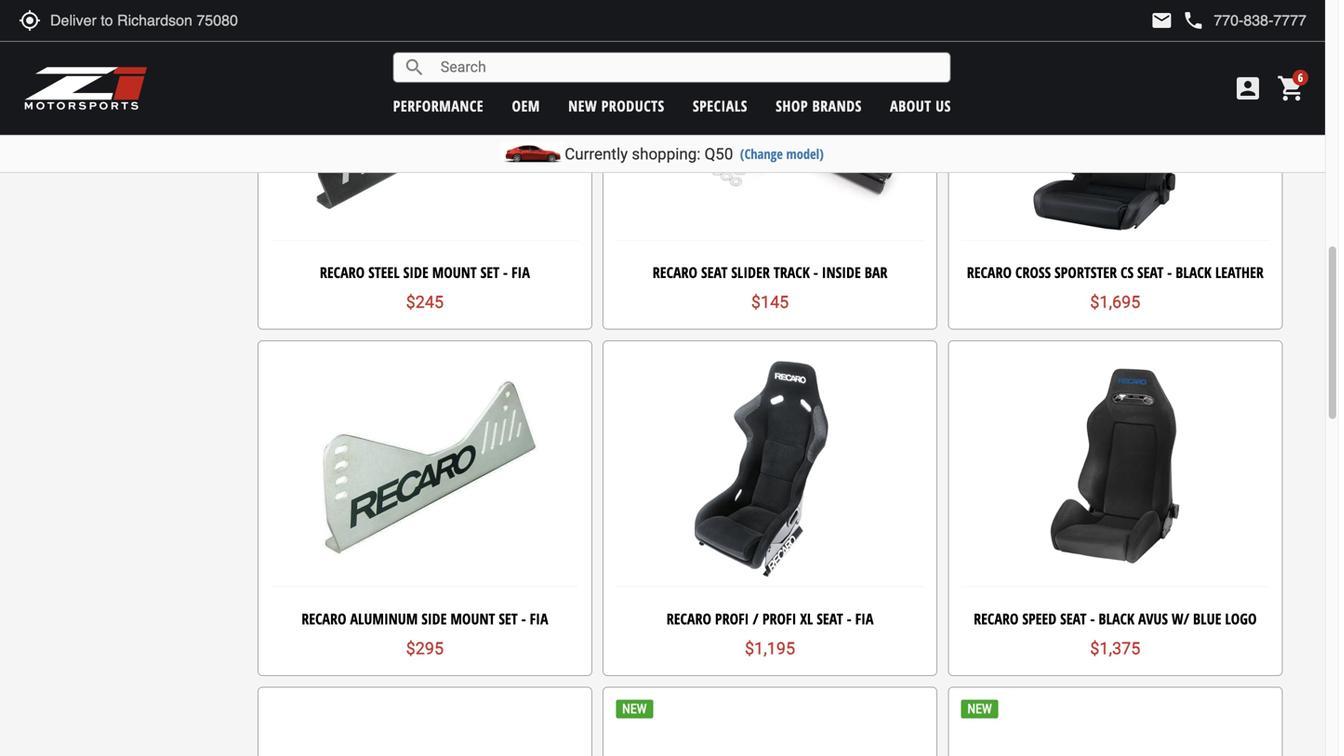 Task type: locate. For each thing, give the bounding box(es) containing it.
set
[[481, 262, 499, 282], [499, 609, 518, 629]]

currently
[[565, 145, 628, 163]]

aluminum
[[350, 609, 418, 629]]

go button
[[190, 5, 220, 34]]

track
[[774, 262, 810, 282]]

shopping:
[[632, 145, 701, 163]]

1 horizontal spatial profi
[[763, 609, 797, 629]]

1 vertical spatial side
[[422, 609, 447, 629]]

mount for aluminum
[[451, 609, 495, 629]]

performance link
[[393, 96, 484, 116]]

black left leather
[[1176, 262, 1212, 282]]

shop brands link
[[776, 96, 862, 116]]

max number field
[[118, 5, 188, 34]]

recaro left slider
[[653, 262, 698, 282]]

seat right cs
[[1138, 262, 1164, 282]]

min number field
[[45, 5, 116, 34]]

seat left slider
[[701, 262, 728, 282]]

recaro
[[320, 262, 365, 282], [653, 262, 698, 282], [967, 262, 1012, 282], [302, 609, 346, 629], [667, 609, 712, 629], [974, 609, 1019, 629]]

side for aluminum
[[422, 609, 447, 629]]

recaro steel side mount set - fia
[[320, 262, 530, 282]]

fia
[[512, 262, 530, 282], [530, 609, 548, 629], [855, 609, 874, 629]]

phone
[[1182, 9, 1205, 32]]

side
[[403, 262, 429, 282], [422, 609, 447, 629]]

profi right /
[[763, 609, 797, 629]]

black
[[1176, 262, 1212, 282], [1099, 609, 1135, 629]]

search
[[403, 56, 426, 79]]

blue
[[1193, 609, 1222, 629]]

us
[[936, 96, 951, 116]]

slider
[[731, 262, 770, 282]]

recaro for recaro speed seat - black avus w/ blue logo
[[974, 609, 1019, 629]]

mail link
[[1151, 9, 1173, 32]]

0 vertical spatial set
[[481, 262, 499, 282]]

about
[[890, 96, 932, 116]]

recaro left 'cross'
[[967, 262, 1012, 282]]

mount up $245 at left top
[[432, 262, 477, 282]]

oem
[[512, 96, 540, 116]]

Search search field
[[426, 53, 950, 82]]

recaro left aluminum
[[302, 609, 346, 629]]

(change model) link
[[740, 145, 824, 163]]

w/
[[1172, 609, 1190, 629]]

side up $295
[[422, 609, 447, 629]]

1 vertical spatial set
[[499, 609, 518, 629]]

0 vertical spatial black
[[1176, 262, 1212, 282]]

seat right speed
[[1060, 609, 1087, 629]]

0 vertical spatial mount
[[432, 262, 477, 282]]

mount
[[432, 262, 477, 282], [451, 609, 495, 629]]

profi
[[715, 609, 749, 629], [763, 609, 797, 629]]

recaro left /
[[667, 609, 712, 629]]

cross
[[1016, 262, 1051, 282]]

products
[[601, 96, 665, 116]]

recaro left steel
[[320, 262, 365, 282]]

set for recaro aluminum side mount set - fia
[[499, 609, 518, 629]]

seat
[[701, 262, 728, 282], [1138, 262, 1164, 282], [817, 609, 843, 629], [1060, 609, 1087, 629]]

0 horizontal spatial profi
[[715, 609, 749, 629]]

account_box
[[1233, 73, 1263, 103]]

-
[[503, 262, 508, 282], [814, 262, 818, 282], [1168, 262, 1172, 282], [521, 609, 526, 629], [847, 609, 852, 629], [1090, 609, 1095, 629]]

oem link
[[512, 96, 540, 116]]

mount right aluminum
[[451, 609, 495, 629]]

account_box link
[[1229, 73, 1268, 103]]

new
[[87, 93, 111, 107]]

black up $1,375
[[1099, 609, 1135, 629]]

my_location
[[19, 9, 41, 32]]

recaro for recaro steel side mount set - fia
[[320, 262, 365, 282]]

leather
[[1216, 262, 1264, 282]]

mail phone
[[1151, 9, 1205, 32]]

currently shopping: q50 (change model)
[[565, 145, 824, 163]]

recaro for recaro seat slider track - inside bar
[[653, 262, 698, 282]]

1 vertical spatial black
[[1099, 609, 1135, 629]]

bar
[[865, 262, 888, 282]]

0 horizontal spatial black
[[1099, 609, 1135, 629]]

specials link
[[693, 96, 748, 116]]

1 profi from the left
[[715, 609, 749, 629]]

recaro aluminum side mount set - fia
[[302, 609, 548, 629]]

2 profi from the left
[[763, 609, 797, 629]]

recaro profi / profi xl seat - fia
[[667, 609, 874, 629]]

side up $245 at left top
[[403, 262, 429, 282]]

0 vertical spatial side
[[403, 262, 429, 282]]

new
[[568, 96, 597, 116]]

xl
[[800, 609, 813, 629]]

mail
[[1151, 9, 1173, 32]]

new products link
[[568, 96, 665, 116]]

seat right xl
[[817, 609, 843, 629]]

1 vertical spatial mount
[[451, 609, 495, 629]]

performance
[[393, 96, 484, 116]]

avus
[[1138, 609, 1168, 629]]

product
[[114, 93, 157, 107]]

recaro left speed
[[974, 609, 1019, 629]]

$1,195
[[745, 639, 795, 659]]

profi left /
[[715, 609, 749, 629]]



Task type: vqa. For each thing, say whether or not it's contained in the screenshot.
Shopping:
yes



Task type: describe. For each thing, give the bounding box(es) containing it.
logo
[[1225, 609, 1257, 629]]

steel
[[368, 262, 400, 282]]

cs
[[1121, 262, 1134, 282]]

shop
[[776, 96, 808, 116]]

$1,695
[[1090, 293, 1141, 312]]

about us link
[[890, 96, 951, 116]]

phone link
[[1182, 9, 1307, 32]]

$245
[[406, 293, 444, 312]]

/
[[753, 609, 759, 629]]

q50
[[705, 145, 733, 163]]

go
[[198, 12, 213, 26]]

sportster
[[1055, 262, 1117, 282]]

about us
[[890, 96, 951, 116]]

$145
[[751, 293, 789, 312]]

recaro for recaro aluminum side mount set - fia
[[302, 609, 346, 629]]

recaro for recaro cross sportster cs seat - black leather
[[967, 262, 1012, 282]]

model)
[[786, 145, 824, 163]]

(change
[[740, 145, 783, 163]]

$1,375
[[1090, 639, 1141, 659]]

fia for recaro aluminum side mount set - fia
[[530, 609, 548, 629]]

brands
[[812, 96, 862, 116]]

shopping_cart
[[1277, 73, 1307, 103]]

set for recaro steel side mount set - fia
[[481, 262, 499, 282]]

1 horizontal spatial black
[[1176, 262, 1212, 282]]

specials
[[693, 96, 748, 116]]

$295
[[406, 639, 444, 659]]

fia for recaro steel side mount set - fia
[[512, 262, 530, 282]]

recaro cross sportster cs seat - black leather
[[967, 262, 1264, 282]]

side for steel
[[403, 262, 429, 282]]

mount for steel
[[432, 262, 477, 282]]

shop brands
[[776, 96, 862, 116]]

shopping_cart link
[[1272, 73, 1307, 103]]

speed
[[1022, 609, 1057, 629]]

z1 motorsports logo image
[[23, 65, 148, 112]]

new product
[[87, 93, 157, 107]]

new products
[[568, 96, 665, 116]]

recaro for recaro profi / profi xl seat - fia
[[667, 609, 712, 629]]

recaro seat slider track - inside bar
[[653, 262, 888, 282]]

inside
[[822, 262, 861, 282]]

recaro speed seat - black avus w/ blue logo
[[974, 609, 1257, 629]]



